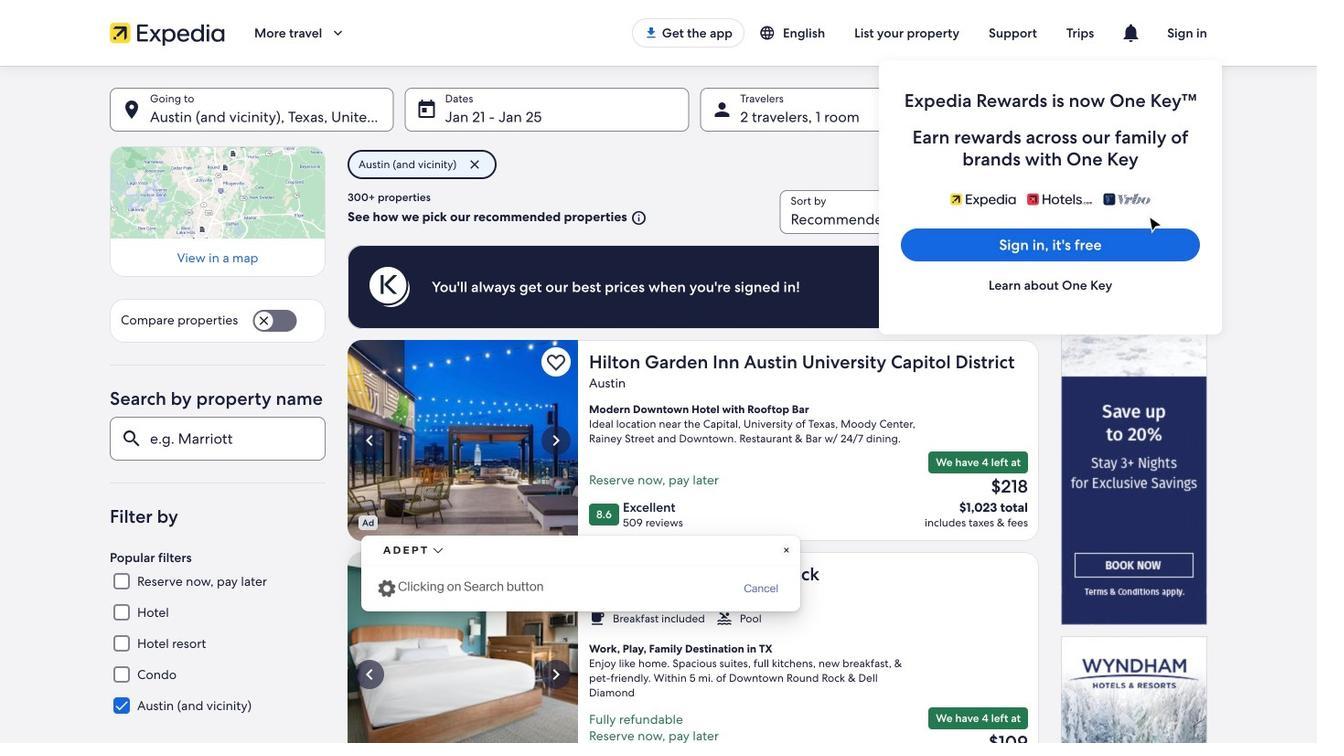 Task type: locate. For each thing, give the bounding box(es) containing it.
0 horizontal spatial small image
[[716, 611, 733, 628]]

communication center icon image
[[1120, 22, 1142, 44]]

0 vertical spatial exterior image
[[348, 340, 578, 542]]

more travel image
[[330, 25, 346, 41]]

exterior image
[[348, 340, 578, 542], [348, 553, 578, 744]]

small image
[[759, 25, 783, 41], [716, 611, 733, 628]]

2 exterior image from the top
[[348, 553, 578, 744]]

static map image image
[[110, 146, 326, 239]]

exterior image for show previous image for element austin round rock
[[348, 553, 578, 744]]

1 exterior image from the top
[[348, 340, 578, 542]]

1 vertical spatial exterior image
[[348, 553, 578, 744]]

download the app button image
[[644, 26, 658, 40]]

small image
[[627, 210, 647, 226], [589, 611, 606, 628]]

show next image for hilton garden inn austin university capitol district image
[[545, 430, 567, 452]]

search image
[[1006, 99, 1028, 121]]

1 horizontal spatial small image
[[759, 25, 783, 41]]

1 vertical spatial small image
[[589, 611, 606, 628]]

Save Hilton Garden Inn Austin University Capitol District to a trip checkbox
[[542, 348, 571, 377]]

show next image for element austin round rock image
[[545, 664, 567, 686]]

show previous image for element austin round rock image
[[359, 664, 381, 686]]

0 vertical spatial small image
[[627, 210, 647, 226]]



Task type: describe. For each thing, give the bounding box(es) containing it.
Save Element Austin Round Rock to a trip checkbox
[[542, 560, 571, 589]]

exterior image for show previous image for hilton garden inn austin university capitol district
[[348, 340, 578, 542]]

expedia logo image
[[110, 20, 225, 46]]

1 horizontal spatial small image
[[627, 210, 647, 226]]

show previous image for hilton garden inn austin university capitol district image
[[359, 430, 381, 452]]

0 vertical spatial small image
[[759, 25, 783, 41]]

0 horizontal spatial small image
[[589, 611, 606, 628]]

1 vertical spatial small image
[[716, 611, 733, 628]]



Task type: vqa. For each thing, say whether or not it's contained in the screenshot.
the topmost small image
yes



